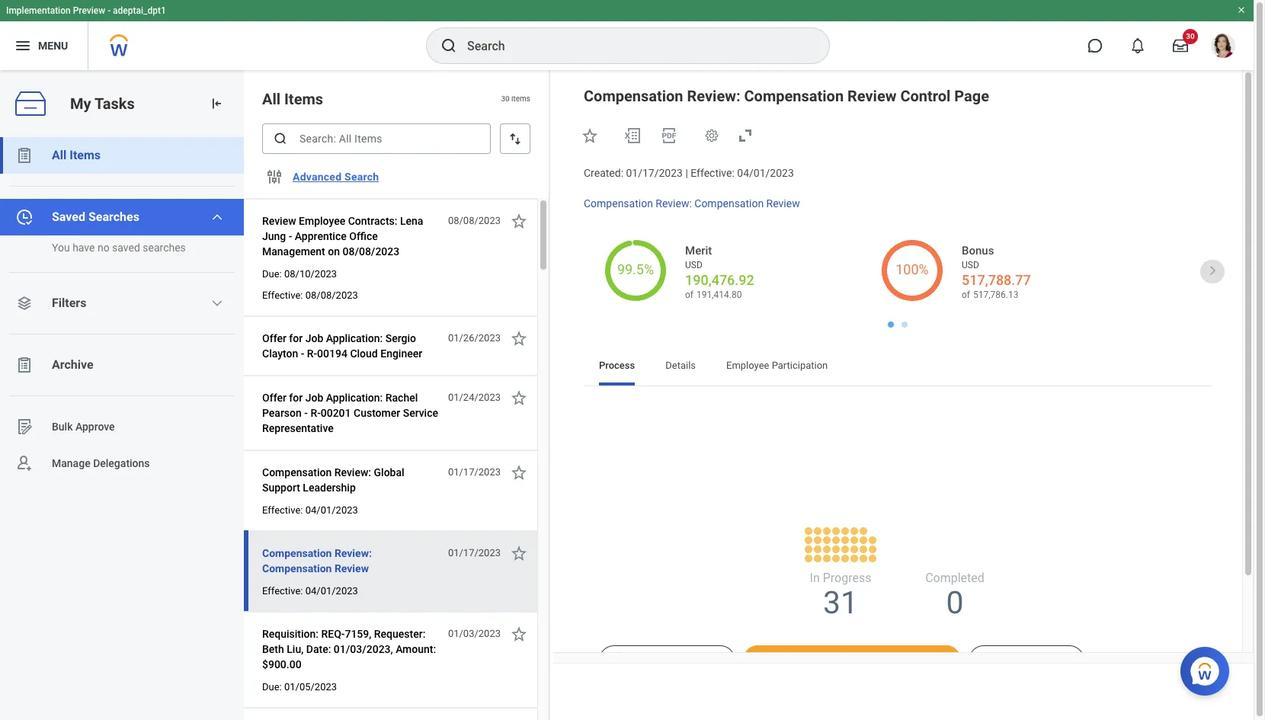 Task type: locate. For each thing, give the bounding box(es) containing it.
review: up gear 'image'
[[687, 87, 740, 105]]

preview
[[73, 5, 105, 16]]

page
[[954, 87, 989, 105]]

1 vertical spatial all items
[[52, 148, 101, 162]]

application: inside offer for job application: sergio clayton - r-00194 cloud engineer
[[326, 332, 383, 344]]

01/17/2023
[[626, 167, 683, 179], [448, 466, 501, 478], [448, 547, 501, 559]]

04/01/2023 for global
[[305, 505, 358, 516]]

1 vertical spatial 01/17/2023
[[448, 466, 501, 478]]

31 list item
[[783, 570, 898, 621]]

1 job from the top
[[305, 332, 323, 344]]

0 vertical spatial 01/17/2023
[[626, 167, 683, 179]]

0 horizontal spatial items
[[70, 148, 101, 162]]

compensation up fullscreen icon on the right top of the page
[[744, 87, 844, 105]]

compensation review: compensation review down leadership
[[262, 547, 372, 575]]

r- up representative
[[310, 407, 321, 419]]

of inside merit usd 190,476.92 of 191,414.80
[[685, 289, 694, 300]]

compensation review: global support leadership
[[262, 466, 404, 494]]

application: up 00201
[[326, 392, 383, 404]]

1 vertical spatial 04/01/2023
[[305, 505, 358, 516]]

bonus usd 517,788.77 of 517,786.13
[[962, 244, 1031, 300]]

usd inside merit usd 190,476.92 of 191,414.80
[[685, 260, 702, 271]]

01/24/2023
[[448, 392, 501, 403]]

30 button
[[1164, 29, 1198, 62]]

1 application: from the top
[[326, 332, 383, 344]]

my tasks element
[[0, 70, 244, 720]]

usd inside bonus usd 517,788.77 of 517,786.13
[[962, 260, 979, 271]]

30 inside item list element
[[501, 95, 510, 103]]

items down my at the top
[[70, 148, 101, 162]]

30 for 30
[[1186, 32, 1195, 40]]

all items
[[262, 90, 323, 108], [52, 148, 101, 162]]

star image right 01/26/2023
[[510, 329, 528, 348]]

of for 190,476.92
[[685, 289, 694, 300]]

all inside item list element
[[262, 90, 281, 108]]

3 star image from the top
[[510, 463, 528, 482]]

1 vertical spatial effective: 04/01/2023
[[262, 585, 358, 597]]

517,786.13
[[973, 289, 1019, 300]]

star image for review employee contracts: lena jung - apprentice office management on 08/08/2023
[[510, 212, 528, 230]]

review: up leadership
[[334, 466, 371, 479]]

2 of from the left
[[962, 289, 970, 300]]

requester:
[[374, 628, 426, 640]]

usd for 517,788.77
[[962, 260, 979, 271]]

items
[[284, 90, 323, 108], [70, 148, 101, 162]]

due: for review employee contracts: lena jung - apprentice office management on 08/08/2023
[[262, 268, 282, 280]]

08/08/2023 inside review employee contracts: lena jung - apprentice office management on 08/08/2023
[[343, 245, 400, 258]]

sort image
[[508, 131, 523, 146]]

offer inside offer for job application: rachel pearson - r-00201 customer service representative
[[262, 392, 286, 404]]

0 vertical spatial employee
[[299, 215, 345, 227]]

all items inside item list element
[[262, 90, 323, 108]]

review inside "compensation review: compensation review"
[[334, 562, 369, 575]]

2 vertical spatial 08/08/2023
[[305, 290, 358, 301]]

manage delegations
[[52, 457, 150, 469]]

7159,
[[345, 628, 371, 640]]

1 horizontal spatial of
[[962, 289, 970, 300]]

0 horizontal spatial of
[[685, 289, 694, 300]]

1 vertical spatial employee
[[726, 359, 769, 371]]

1 vertical spatial 08/08/2023
[[343, 245, 400, 258]]

user plus image
[[15, 454, 34, 473]]

inbox large image
[[1173, 38, 1188, 53]]

compensation review: compensation review inside compensation review: compensation review button
[[262, 547, 372, 575]]

1 effective: 04/01/2023 from the top
[[262, 505, 358, 516]]

of left '191,414.80'
[[685, 289, 694, 300]]

offer
[[262, 332, 286, 344], [262, 392, 286, 404]]

requisition: req-7159, requester: beth liu, date: 01/03/2023, amount: $900.00
[[262, 628, 436, 671]]

r- inside offer for job application: rachel pearson - r-00201 customer service representative
[[310, 407, 321, 419]]

0 vertical spatial application:
[[326, 332, 383, 344]]

review
[[848, 87, 897, 105], [766, 197, 800, 209], [262, 215, 296, 227], [334, 562, 369, 575]]

all up search image
[[262, 90, 281, 108]]

2 usd from the left
[[962, 260, 979, 271]]

application: inside offer for job application: rachel pearson - r-00201 customer service representative
[[326, 392, 383, 404]]

1 vertical spatial application:
[[326, 392, 383, 404]]

saved
[[112, 242, 140, 254]]

04/01/2023 down leadership
[[305, 505, 358, 516]]

items inside all items button
[[70, 148, 101, 162]]

of
[[685, 289, 694, 300], [962, 289, 970, 300]]

30 left items
[[501, 95, 510, 103]]

1 horizontal spatial star image
[[581, 127, 599, 145]]

2 due: from the top
[[262, 681, 282, 693]]

0 vertical spatial all items
[[262, 90, 323, 108]]

1 offer from the top
[[262, 332, 286, 344]]

Search: All Items text field
[[262, 123, 491, 154]]

effective: down support
[[262, 505, 303, 516]]

r-
[[307, 348, 317, 360], [310, 407, 321, 419]]

tab list
[[584, 349, 1212, 385]]

04/01/2023 down compensation review: compensation review button
[[305, 585, 358, 597]]

0 vertical spatial 30
[[1186, 32, 1195, 40]]

effective: 04/01/2023 for review
[[262, 585, 358, 597]]

0 vertical spatial compensation review: compensation review
[[584, 197, 800, 209]]

offer up pearson
[[262, 392, 286, 404]]

Search Workday  search field
[[467, 29, 798, 62]]

1 horizontal spatial compensation review: compensation review
[[584, 197, 800, 209]]

searches
[[143, 242, 186, 254]]

delegations
[[93, 457, 150, 469]]

0 horizontal spatial all
[[52, 148, 66, 162]]

2 vertical spatial 01/17/2023
[[448, 547, 501, 559]]

tasks
[[94, 94, 135, 112]]

1 usd from the left
[[685, 260, 702, 271]]

1 for from the top
[[289, 332, 303, 344]]

0 horizontal spatial star image
[[510, 329, 528, 348]]

1 vertical spatial 30
[[501, 95, 510, 103]]

0 vertical spatial for
[[289, 332, 303, 344]]

advanced search button
[[287, 162, 385, 192]]

- up representative
[[304, 407, 308, 419]]

star image
[[581, 127, 599, 145], [510, 329, 528, 348]]

1 vertical spatial job
[[305, 392, 323, 404]]

1 vertical spatial all
[[52, 148, 66, 162]]

4 star image from the top
[[510, 544, 528, 562]]

perspective image
[[15, 294, 34, 312]]

employee left participation
[[726, 359, 769, 371]]

requisition: req-7159, requester: beth liu, date: 01/03/2023, amount: $900.00 button
[[262, 625, 440, 674]]

r- inside offer for job application: sergio clayton - r-00194 cloud engineer
[[307, 348, 317, 360]]

employee inside review employee contracts: lena jung - apprentice office management on 08/08/2023
[[299, 215, 345, 227]]

1 horizontal spatial employee
[[726, 359, 769, 371]]

1 vertical spatial items
[[70, 148, 101, 162]]

- up management
[[289, 230, 292, 242]]

searches
[[88, 210, 139, 224]]

due: down management
[[262, 268, 282, 280]]

compensation up requisition:
[[262, 562, 332, 575]]

star image up created:
[[581, 127, 599, 145]]

contracts:
[[348, 215, 397, 227]]

all items up search image
[[262, 90, 323, 108]]

-
[[108, 5, 111, 16], [289, 230, 292, 242], [301, 348, 304, 360], [304, 407, 308, 419]]

31
[[823, 584, 858, 621]]

offer for offer for job application: sergio clayton - r-00194 cloud engineer
[[262, 332, 286, 344]]

0 horizontal spatial usd
[[685, 260, 702, 271]]

30 left profile logan mcneil icon
[[1186, 32, 1195, 40]]

clock check image
[[15, 208, 34, 226]]

all items right clipboard icon
[[52, 148, 101, 162]]

list containing all items
[[0, 137, 244, 482]]

usd
[[685, 260, 702, 271], [962, 260, 979, 271]]

usd for 190,476.92
[[685, 260, 702, 271]]

r- right clayton
[[307, 348, 317, 360]]

items
[[511, 95, 530, 103]]

1 horizontal spatial 30
[[1186, 32, 1195, 40]]

configure image
[[265, 168, 284, 186]]

list containing 99.5%
[[597, 232, 1265, 311]]

job up 00194
[[305, 332, 323, 344]]

0 vertical spatial items
[[284, 90, 323, 108]]

star image for compensation review: global support leadership
[[510, 463, 528, 482]]

for inside offer for job application: sergio clayton - r-00194 cloud engineer
[[289, 332, 303, 344]]

1 vertical spatial compensation review: compensation review
[[262, 547, 372, 575]]

details
[[666, 359, 696, 371]]

compensation up support
[[262, 466, 332, 479]]

0 horizontal spatial 30
[[501, 95, 510, 103]]

fullscreen image
[[736, 127, 754, 145]]

- inside offer for job application: sergio clayton - r-00194 cloud engineer
[[301, 348, 304, 360]]

0 horizontal spatial all items
[[52, 148, 101, 162]]

- right clayton
[[301, 348, 304, 360]]

all
[[262, 90, 281, 108], [52, 148, 66, 162]]

compensation review: compensation review down created: 01/17/2023 | effective: 04/01/2023
[[584, 197, 800, 209]]

2 vertical spatial 04/01/2023
[[305, 585, 358, 597]]

apprentice
[[295, 230, 347, 242]]

0 vertical spatial 04/01/2023
[[737, 167, 794, 179]]

31 group
[[783, 398, 898, 621]]

2 for from the top
[[289, 392, 303, 404]]

for up pearson
[[289, 392, 303, 404]]

1 vertical spatial r-
[[310, 407, 321, 419]]

08/08/2023 right lena
[[448, 215, 501, 226]]

review employee contracts: lena jung - apprentice office management on 08/08/2023
[[262, 215, 423, 258]]

1 horizontal spatial all
[[262, 90, 281, 108]]

management
[[262, 245, 325, 258]]

clipboard image
[[15, 356, 34, 374]]

- right preview
[[108, 5, 111, 16]]

2 offer from the top
[[262, 392, 286, 404]]

clayton
[[262, 348, 298, 360]]

offer for job application: rachel pearson - r-00201 customer service representative
[[262, 392, 438, 434]]

list item
[[1151, 232, 1265, 311]]

you
[[52, 242, 70, 254]]

of left 517,786.13
[[962, 289, 970, 300]]

offer for offer for job application: rachel pearson - r-00201 customer service representative
[[262, 392, 286, 404]]

due: down "$900.00"
[[262, 681, 282, 693]]

08/08/2023 down office
[[343, 245, 400, 258]]

list
[[0, 137, 244, 482], [597, 232, 1265, 311], [599, 398, 1197, 627]]

1 horizontal spatial usd
[[962, 260, 979, 271]]

compensation
[[584, 87, 683, 105], [744, 87, 844, 105], [584, 197, 653, 209], [694, 197, 764, 209], [262, 466, 332, 479], [262, 547, 332, 559], [262, 562, 332, 575]]

30 inside button
[[1186, 32, 1195, 40]]

0 vertical spatial all
[[262, 90, 281, 108]]

my
[[70, 94, 91, 112]]

1 star image from the top
[[510, 212, 528, 230]]

0 vertical spatial star image
[[581, 127, 599, 145]]

1 horizontal spatial items
[[284, 90, 323, 108]]

review employee contracts: lena jung - apprentice office management on 08/08/2023 button
[[262, 212, 440, 261]]

implementation preview -   adeptai_dpt1
[[6, 5, 166, 16]]

review: down leadership
[[334, 547, 372, 559]]

04/01/2023 down fullscreen icon on the right top of the page
[[737, 167, 794, 179]]

export to excel image
[[623, 127, 642, 145]]

compensation down created:
[[584, 197, 653, 209]]

1 horizontal spatial all items
[[262, 90, 323, 108]]

0 vertical spatial 08/08/2023
[[448, 215, 501, 226]]

effective: 04/01/2023 for support
[[262, 505, 358, 516]]

leadership
[[303, 482, 356, 494]]

my tasks
[[70, 94, 135, 112]]

completed 0
[[925, 571, 985, 621]]

0 vertical spatial r-
[[307, 348, 317, 360]]

job inside offer for job application: sergio clayton - r-00194 cloud engineer
[[305, 332, 323, 344]]

2 job from the top
[[305, 392, 323, 404]]

effective: 04/01/2023 down leadership
[[262, 505, 358, 516]]

search image
[[273, 131, 288, 146]]

you have no saved searches
[[52, 242, 186, 254]]

2 effective: 04/01/2023 from the top
[[262, 585, 358, 597]]

control
[[900, 87, 951, 105]]

for inside offer for job application: rachel pearson - r-00201 customer service representative
[[289, 392, 303, 404]]

employee inside tab list
[[726, 359, 769, 371]]

application: up cloud
[[326, 332, 383, 344]]

approve
[[75, 420, 115, 433]]

all right clipboard icon
[[52, 148, 66, 162]]

of inside bonus usd 517,788.77 of 517,786.13
[[962, 289, 970, 300]]

usd down merit
[[685, 260, 702, 271]]

effective: 04/01/2023
[[262, 505, 358, 516], [262, 585, 358, 597]]

04/01/2023
[[737, 167, 794, 179], [305, 505, 358, 516], [305, 585, 358, 597]]

offer inside offer for job application: sergio clayton - r-00194 cloud engineer
[[262, 332, 286, 344]]

1 vertical spatial for
[[289, 392, 303, 404]]

effective:
[[691, 167, 735, 179], [262, 290, 303, 301], [262, 505, 303, 516], [262, 585, 303, 597]]

job inside offer for job application: rachel pearson - r-00201 customer service representative
[[305, 392, 323, 404]]

1 vertical spatial due:
[[262, 681, 282, 693]]

star image
[[510, 212, 528, 230], [510, 389, 528, 407], [510, 463, 528, 482], [510, 544, 528, 562], [510, 625, 528, 643]]

0 vertical spatial effective: 04/01/2023
[[262, 505, 358, 516]]

effective: 04/01/2023 up requisition:
[[262, 585, 358, 597]]

on
[[328, 245, 340, 258]]

you have no saved searches button
[[0, 235, 229, 260]]

items up search image
[[284, 90, 323, 108]]

08/08/2023 down 08/10/2023 at the top of page
[[305, 290, 358, 301]]

08/10/2023
[[284, 268, 337, 280]]

5 star image from the top
[[510, 625, 528, 643]]

job
[[305, 332, 323, 344], [305, 392, 323, 404]]

0 horizontal spatial compensation review: compensation review
[[262, 547, 372, 575]]

review: inside compensation review: global support leadership
[[334, 466, 371, 479]]

employee up apprentice
[[299, 215, 345, 227]]

chevron down image
[[211, 297, 224, 309]]

global
[[374, 466, 404, 479]]

have
[[72, 242, 95, 254]]

for up clayton
[[289, 332, 303, 344]]

0 vertical spatial job
[[305, 332, 323, 344]]

0 vertical spatial offer
[[262, 332, 286, 344]]

1 of from the left
[[685, 289, 694, 300]]

cloud
[[350, 348, 378, 360]]

bulk approve
[[52, 420, 115, 433]]

offer for job application: rachel pearson - r-00201 customer service representative button
[[262, 389, 440, 437]]

usd down bonus
[[962, 260, 979, 271]]

1 due: from the top
[[262, 268, 282, 280]]

job up 00201
[[305, 392, 323, 404]]

01/17/2023 for compensation review: compensation review
[[448, 547, 501, 559]]

offer up clayton
[[262, 332, 286, 344]]

0 horizontal spatial employee
[[299, 215, 345, 227]]

offer for job application: sergio clayton - r-00194 cloud engineer
[[262, 332, 422, 360]]

0 vertical spatial due:
[[262, 268, 282, 280]]

2 application: from the top
[[326, 392, 383, 404]]

1 vertical spatial offer
[[262, 392, 286, 404]]



Task type: describe. For each thing, give the bounding box(es) containing it.
review: inside button
[[334, 547, 372, 559]]

0
[[946, 584, 964, 621]]

effective: 08/08/2023
[[262, 290, 358, 301]]

customer
[[354, 407, 400, 419]]

effective: right | at the top of the page
[[691, 167, 735, 179]]

99.5%
[[617, 261, 654, 277]]

bonus
[[962, 244, 994, 258]]

r- for 00194
[[307, 348, 317, 360]]

no
[[97, 242, 109, 254]]

for for pearson
[[289, 392, 303, 404]]

liu,
[[287, 643, 304, 655]]

01/03/2023
[[448, 628, 501, 639]]

support
[[262, 482, 300, 494]]

notifications large image
[[1130, 38, 1145, 53]]

due: 08/10/2023
[[262, 268, 337, 280]]

profile logan mcneil image
[[1211, 34, 1235, 61]]

compensation inside compensation review: global support leadership
[[262, 466, 332, 479]]

saved searches button
[[0, 199, 244, 235]]

search
[[344, 171, 379, 183]]

progress
[[823, 571, 871, 585]]

clipboard image
[[15, 146, 34, 165]]

compensation up export to excel image
[[584, 87, 683, 105]]

pearson
[[262, 407, 302, 419]]

review: down | at the top of the page
[[656, 197, 692, 209]]

representative
[[262, 422, 334, 434]]

completed
[[925, 571, 985, 585]]

saved
[[52, 210, 85, 224]]

requisition:
[[262, 628, 319, 640]]

rachel
[[385, 392, 418, 404]]

gear image
[[704, 128, 719, 143]]

all items inside button
[[52, 148, 101, 162]]

01/03/2023,
[[334, 643, 393, 655]]

close environment banner image
[[1237, 5, 1246, 14]]

job for 00201
[[305, 392, 323, 404]]

due: for requisition: req-7159, requester: beth liu, date: 01/03/2023, amount: $900.00
[[262, 681, 282, 693]]

- inside offer for job application: rachel pearson - r-00201 customer service representative
[[304, 407, 308, 419]]

01/17/2023 for compensation review: global support leadership
[[448, 466, 501, 478]]

manage delegations link
[[0, 445, 244, 482]]

- inside review employee contracts: lena jung - apprentice office management on 08/08/2023
[[289, 230, 292, 242]]

implementation
[[6, 5, 71, 16]]

merit usd 190,476.92 of 191,414.80
[[685, 244, 754, 300]]

due: 01/05/2023
[[262, 681, 337, 693]]

participation
[[772, 359, 828, 371]]

employee participation
[[726, 359, 828, 371]]

all inside button
[[52, 148, 66, 162]]

next item image
[[1200, 260, 1225, 281]]

1 vertical spatial star image
[[510, 329, 528, 348]]

service
[[403, 407, 438, 419]]

filters button
[[0, 285, 244, 322]]

bulk approve link
[[0, 408, 244, 445]]

30 for 30 items
[[501, 95, 510, 103]]

bulk
[[52, 420, 73, 433]]

search image
[[440, 37, 458, 55]]

advanced
[[293, 171, 342, 183]]

- inside menu banner
[[108, 5, 111, 16]]

2 star image from the top
[[510, 389, 528, 407]]

effective: up requisition:
[[262, 585, 303, 597]]

compensation review: global support leadership button
[[262, 463, 440, 497]]

lena
[[400, 215, 423, 227]]

menu
[[38, 39, 68, 52]]

review inside review employee contracts: lena jung - apprentice office management on 08/08/2023
[[262, 215, 296, 227]]

in
[[810, 571, 820, 585]]

30 items
[[501, 95, 530, 103]]

beth
[[262, 643, 284, 655]]

of for 517,788.77
[[962, 289, 970, 300]]

191,414.80
[[697, 289, 742, 300]]

517,788.77
[[962, 272, 1031, 288]]

job for 00194
[[305, 332, 323, 344]]

01/05/2023
[[284, 681, 337, 693]]

created: 01/17/2023 | effective: 04/01/2023
[[584, 167, 794, 179]]

menu banner
[[0, 0, 1254, 70]]

|
[[685, 167, 688, 179]]

chevron down image
[[211, 211, 224, 223]]

view printable version (pdf) image
[[660, 127, 678, 145]]

item list element
[[244, 70, 550, 720]]

engineer
[[380, 348, 422, 360]]

created:
[[584, 167, 623, 179]]

effective: down due: 08/10/2023
[[262, 290, 303, 301]]

application: for cloud
[[326, 332, 383, 344]]

archive button
[[0, 347, 244, 383]]

items inside item list element
[[284, 90, 323, 108]]

justify image
[[14, 37, 32, 55]]

advanced search
[[293, 171, 379, 183]]

compensation review: compensation review link
[[584, 194, 800, 209]]

00194
[[317, 348, 347, 360]]

merit
[[685, 244, 712, 258]]

all items button
[[0, 137, 244, 174]]

$900.00
[[262, 658, 302, 671]]

menu button
[[0, 21, 88, 70]]

application: for customer
[[326, 392, 383, 404]]

star image for compensation review: compensation review
[[510, 544, 528, 562]]

office
[[349, 230, 378, 242]]

adeptai_dpt1
[[113, 5, 166, 16]]

00201
[[321, 407, 351, 419]]

tab list containing process
[[584, 349, 1212, 385]]

compensation down support
[[262, 547, 332, 559]]

in progress 31
[[810, 571, 871, 621]]

process
[[599, 359, 635, 371]]

sergio
[[385, 332, 416, 344]]

transformation import image
[[209, 96, 224, 111]]

star image for requisition: req-7159, requester: beth liu, date: 01/03/2023, amount: $900.00
[[510, 625, 528, 643]]

04/01/2023 for compensation
[[305, 585, 358, 597]]

list containing 31
[[599, 398, 1197, 627]]

compensation down created: 01/17/2023 | effective: 04/01/2023
[[694, 197, 764, 209]]

r- for 00201
[[310, 407, 321, 419]]

for for clayton
[[289, 332, 303, 344]]

01/26/2023
[[448, 332, 501, 344]]

0 list item
[[898, 570, 1012, 621]]

rename image
[[15, 418, 34, 436]]

compensation review: compensation review control page
[[584, 87, 989, 105]]

compensation review: compensation review button
[[262, 544, 440, 578]]

100%
[[896, 261, 929, 277]]

jung
[[262, 230, 286, 242]]

amount:
[[396, 643, 436, 655]]

filters
[[52, 296, 86, 310]]

saved searches
[[52, 210, 139, 224]]

archive
[[52, 357, 93, 372]]



Task type: vqa. For each thing, say whether or not it's contained in the screenshot.
the bottommost inbox icon
no



